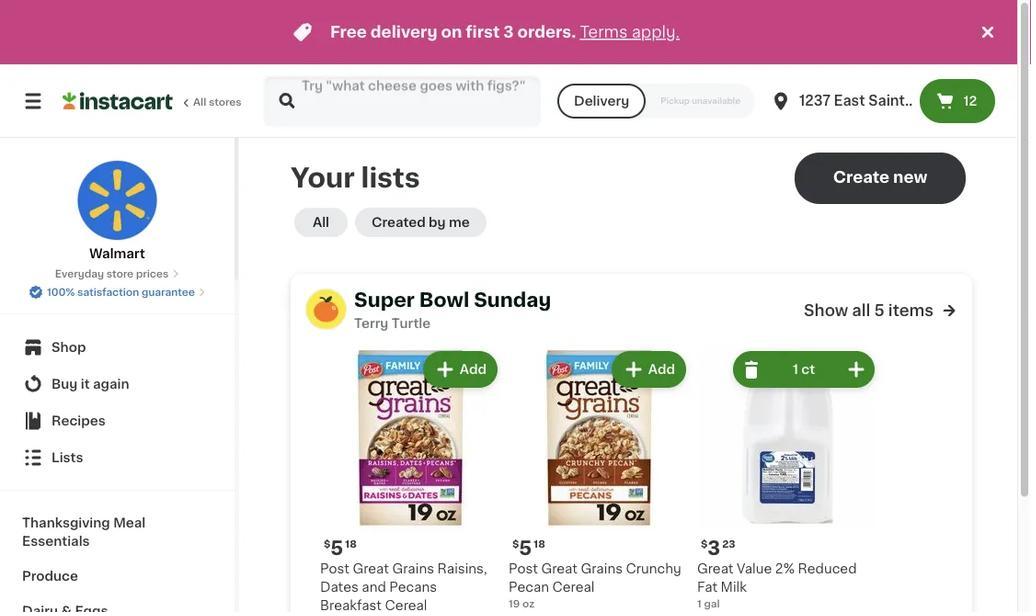 Task type: vqa. For each thing, say whether or not it's contained in the screenshot.
1st add from the right
yes



Task type: describe. For each thing, give the bounding box(es) containing it.
2 horizontal spatial 5
[[874, 303, 885, 319]]

buy
[[52, 378, 78, 391]]

add button for post great grains raisins, dates and pecans breakfast cereal
[[425, 353, 496, 386]]

5 for post great grains raisins, dates and pecans breakfast cereal
[[331, 539, 343, 558]]

service type group
[[557, 84, 755, 119]]

me
[[449, 216, 470, 229]]

18 for post great grains raisins, dates and pecans breakfast cereal
[[345, 539, 357, 550]]

stores
[[209, 97, 242, 107]]

first
[[466, 24, 500, 40]]

23
[[722, 539, 736, 550]]

everyday store prices
[[55, 269, 169, 279]]

create
[[833, 170, 890, 185]]

value
[[737, 563, 772, 576]]

grains for and
[[392, 563, 434, 576]]

everyday
[[55, 269, 104, 279]]

recipes
[[52, 415, 106, 428]]

delivery
[[574, 95, 629, 108]]

great for cereal
[[541, 563, 578, 576]]

1237 east saint james street button
[[770, 75, 1003, 127]]

created
[[372, 216, 426, 229]]

1237 east saint james street
[[799, 94, 1003, 108]]

terry
[[354, 317, 389, 330]]

saint
[[868, 94, 905, 108]]

1 ct
[[793, 363, 815, 376]]

buy it again link
[[11, 366, 224, 403]]

all stores link
[[63, 75, 243, 127]]

all
[[852, 303, 870, 319]]

free
[[330, 24, 367, 40]]

grains for cereal
[[581, 563, 623, 576]]

pecans
[[389, 581, 437, 594]]

your lists
[[291, 165, 420, 191]]

east
[[834, 94, 865, 108]]

lists
[[52, 452, 83, 465]]

essentials
[[22, 535, 90, 548]]

$ 5 18 for post great grains crunchy pecan cereal
[[512, 539, 545, 558]]

super bowl sunday terry turtle
[[354, 290, 551, 330]]

$ for post great grains crunchy pecan cereal
[[512, 539, 519, 550]]

$ for great value 2% reduced fat milk
[[701, 539, 708, 550]]

post for post great grains crunchy pecan cereal 19 oz
[[509, 563, 538, 576]]

all for all stores
[[193, 97, 206, 107]]

walmart link
[[77, 160, 158, 263]]

all stores
[[193, 97, 242, 107]]

cereal inside post great grains raisins, dates and pecans breakfast cereal
[[385, 600, 427, 613]]

apply.
[[632, 24, 680, 40]]

raisins,
[[437, 563, 487, 576]]

turtle
[[392, 317, 431, 330]]

product group containing 3
[[697, 348, 878, 613]]

lists
[[361, 165, 420, 191]]

thanksgiving meal essentials link
[[11, 506, 224, 559]]

produce link
[[11, 559, 224, 594]]

$ for post great grains raisins, dates and pecans breakfast cereal
[[324, 539, 331, 550]]

great value 2% reduced fat milk 1 gal
[[697, 563, 857, 609]]

2%
[[775, 563, 795, 576]]

crunchy
[[626, 563, 681, 576]]

everyday store prices link
[[55, 267, 180, 281]]

on
[[441, 24, 462, 40]]

guarantee
[[142, 287, 195, 298]]

5 for post great grains crunchy pecan cereal
[[519, 539, 532, 558]]

bowl
[[419, 290, 469, 310]]

terms
[[580, 24, 628, 40]]

lists link
[[11, 440, 224, 476]]

sunday
[[474, 290, 551, 310]]

items
[[888, 303, 934, 319]]

post great grains crunchy pecan cereal 19 oz
[[509, 563, 681, 609]]

meal
[[113, 517, 146, 530]]

3 inside product group
[[708, 539, 720, 558]]

breakfast
[[320, 600, 382, 613]]

buy it again
[[52, 378, 129, 391]]

12 button
[[920, 79, 995, 123]]

Search field
[[265, 77, 539, 125]]

12
[[963, 95, 977, 108]]

remove great value 2% reduced fat milk image
[[740, 359, 763, 381]]

post great grains raisins, dates and pecans breakfast cereal
[[320, 563, 487, 613]]



Task type: locate. For each thing, give the bounding box(es) containing it.
1 vertical spatial 3
[[708, 539, 720, 558]]

post up dates
[[320, 563, 349, 576]]

grains
[[392, 563, 434, 576], [581, 563, 623, 576]]

2 18 from the left
[[534, 539, 545, 550]]

fat
[[697, 581, 718, 594]]

cereal
[[552, 581, 595, 594], [385, 600, 427, 613]]

2 product group from the left
[[509, 348, 690, 613]]

19
[[509, 599, 520, 609]]

increment quantity of great value 2% reduced fat milk image
[[845, 359, 867, 381]]

0 horizontal spatial $ 5 18
[[324, 539, 357, 558]]

3 right first
[[503, 24, 514, 40]]

1 left ct
[[793, 363, 798, 376]]

grains inside post great grains crunchy pecan cereal 19 oz
[[581, 563, 623, 576]]

gal
[[704, 599, 720, 609]]

0 horizontal spatial 5
[[331, 539, 343, 558]]

cereal down pecans
[[385, 600, 427, 613]]

recipes link
[[11, 403, 224, 440]]

delivery
[[371, 24, 438, 40]]

0 horizontal spatial 3
[[503, 24, 514, 40]]

it
[[81, 378, 90, 391]]

product group
[[320, 348, 501, 613], [509, 348, 690, 613], [697, 348, 878, 613]]

all inside button
[[313, 216, 329, 229]]

post inside post great grains raisins, dates and pecans breakfast cereal
[[320, 563, 349, 576]]

3 inside the limited time offer region
[[503, 24, 514, 40]]

$ left 23
[[701, 539, 708, 550]]

0 horizontal spatial add button
[[425, 353, 496, 386]]

1 product group from the left
[[320, 348, 501, 613]]

$ 3 23
[[701, 539, 736, 558]]

orders.
[[517, 24, 576, 40]]

5 right all
[[874, 303, 885, 319]]

2 great from the left
[[541, 563, 578, 576]]

all down your
[[313, 216, 329, 229]]

and
[[362, 581, 386, 594]]

1 left gal
[[697, 599, 702, 609]]

None search field
[[263, 75, 541, 127]]

all
[[193, 97, 206, 107], [313, 216, 329, 229]]

1 horizontal spatial grains
[[581, 563, 623, 576]]

18
[[345, 539, 357, 550], [534, 539, 545, 550]]

18 for post great grains crunchy pecan cereal
[[534, 539, 545, 550]]

free delivery on first 3 orders. terms apply.
[[330, 24, 680, 40]]

100% satisfaction guarantee
[[47, 287, 195, 298]]

oz
[[523, 599, 535, 609]]

100% satisfaction guarantee button
[[29, 281, 206, 300]]

1 vertical spatial cereal
[[385, 600, 427, 613]]

1 18 from the left
[[345, 539, 357, 550]]

1 add from the left
[[460, 363, 487, 376]]

1 great from the left
[[353, 563, 389, 576]]

1 horizontal spatial $
[[512, 539, 519, 550]]

add button for post great grains crunchy pecan cereal
[[613, 353, 684, 386]]

0 horizontal spatial great
[[353, 563, 389, 576]]

1 horizontal spatial 3
[[708, 539, 720, 558]]

show all 5 items
[[804, 303, 934, 319]]

grains up pecans
[[392, 563, 434, 576]]

2 add from the left
[[648, 363, 675, 376]]

great for and
[[353, 563, 389, 576]]

add button
[[425, 353, 496, 386], [613, 353, 684, 386]]

1 horizontal spatial add
[[648, 363, 675, 376]]

all left stores
[[193, 97, 206, 107]]

create new
[[833, 170, 927, 185]]

2 post from the left
[[509, 563, 538, 576]]

ct
[[801, 363, 815, 376]]

2 horizontal spatial great
[[697, 563, 734, 576]]

3 product group from the left
[[697, 348, 878, 613]]

3 $ from the left
[[701, 539, 708, 550]]

$ 5 18 up dates
[[324, 539, 357, 558]]

produce
[[22, 570, 78, 583]]

reduced
[[798, 563, 857, 576]]

1 horizontal spatial great
[[541, 563, 578, 576]]

walmart logo image
[[77, 160, 158, 241]]

1 vertical spatial 1
[[697, 599, 702, 609]]

1 $ from the left
[[324, 539, 331, 550]]

by
[[429, 216, 446, 229]]

limited time offer region
[[0, 0, 977, 64]]

$ 5 18
[[324, 539, 357, 558], [512, 539, 545, 558]]

1 inside great value 2% reduced fat milk 1 gal
[[697, 599, 702, 609]]

created by me button
[[355, 208, 486, 237]]

0 horizontal spatial post
[[320, 563, 349, 576]]

18 up dates
[[345, 539, 357, 550]]

3
[[503, 24, 514, 40], [708, 539, 720, 558]]

5
[[874, 303, 885, 319], [331, 539, 343, 558], [519, 539, 532, 558]]

1 horizontal spatial post
[[509, 563, 538, 576]]

add
[[460, 363, 487, 376], [648, 363, 675, 376]]

post up pecan
[[509, 563, 538, 576]]

1 horizontal spatial add button
[[613, 353, 684, 386]]

created by me
[[372, 216, 470, 229]]

2 grains from the left
[[581, 563, 623, 576]]

great up and
[[353, 563, 389, 576]]

shop link
[[11, 329, 224, 366]]

pecan
[[509, 581, 549, 594]]

post for post great grains raisins, dates and pecans breakfast cereal
[[320, 563, 349, 576]]

all for all
[[313, 216, 329, 229]]

0 horizontal spatial grains
[[392, 563, 434, 576]]

0 vertical spatial cereal
[[552, 581, 595, 594]]

$ 5 18 for post great grains raisins, dates and pecans breakfast cereal
[[324, 539, 357, 558]]

5 up dates
[[331, 539, 343, 558]]

new
[[893, 170, 927, 185]]

add for post great grains crunchy pecan cereal
[[648, 363, 675, 376]]

$ 5 18 up pecan
[[512, 539, 545, 558]]

show
[[804, 303, 848, 319]]

0 vertical spatial 3
[[503, 24, 514, 40]]

great inside great value 2% reduced fat milk 1 gal
[[697, 563, 734, 576]]

post
[[320, 563, 349, 576], [509, 563, 538, 576]]

your
[[291, 165, 355, 191]]

1 horizontal spatial 5
[[519, 539, 532, 558]]

add left remove great value 2% reduced fat milk icon
[[648, 363, 675, 376]]

prices
[[136, 269, 169, 279]]

0 horizontal spatial $
[[324, 539, 331, 550]]

super
[[354, 290, 415, 310]]

2 add button from the left
[[613, 353, 684, 386]]

1 $ 5 18 from the left
[[324, 539, 357, 558]]

store
[[106, 269, 134, 279]]

1 horizontal spatial 18
[[534, 539, 545, 550]]

1 add button from the left
[[425, 353, 496, 386]]

thanksgiving
[[22, 517, 110, 530]]

1237
[[799, 94, 831, 108]]

cereal inside post great grains crunchy pecan cereal 19 oz
[[552, 581, 595, 594]]

thanksgiving meal essentials
[[22, 517, 146, 548]]

3 left 23
[[708, 539, 720, 558]]

james
[[908, 94, 956, 108]]

18 up pecan
[[534, 539, 545, 550]]

0 horizontal spatial 18
[[345, 539, 357, 550]]

1 vertical spatial all
[[313, 216, 329, 229]]

walmart
[[89, 247, 145, 260]]

100%
[[47, 287, 75, 298]]

2 $ from the left
[[512, 539, 519, 550]]

milk
[[721, 581, 747, 594]]

create new button
[[795, 153, 966, 204]]

0 horizontal spatial product group
[[320, 348, 501, 613]]

0 horizontal spatial add
[[460, 363, 487, 376]]

1 horizontal spatial cereal
[[552, 581, 595, 594]]

0 horizontal spatial cereal
[[385, 600, 427, 613]]

post inside post great grains crunchy pecan cereal 19 oz
[[509, 563, 538, 576]]

1 post from the left
[[320, 563, 349, 576]]

great inside post great grains crunchy pecan cereal 19 oz
[[541, 563, 578, 576]]

1 grains from the left
[[392, 563, 434, 576]]

all button
[[294, 208, 348, 237]]

1 horizontal spatial $ 5 18
[[512, 539, 545, 558]]

1 horizontal spatial product group
[[509, 348, 690, 613]]

1
[[793, 363, 798, 376], [697, 599, 702, 609]]

$ up pecan
[[512, 539, 519, 550]]

satisfaction
[[77, 287, 139, 298]]

$ inside $ 3 23
[[701, 539, 708, 550]]

cereal right pecan
[[552, 581, 595, 594]]

$ up dates
[[324, 539, 331, 550]]

shop
[[52, 341, 86, 354]]

0 vertical spatial all
[[193, 97, 206, 107]]

great up fat
[[697, 563, 734, 576]]

grains left crunchy
[[581, 563, 623, 576]]

great up pecan
[[541, 563, 578, 576]]

great inside post great grains raisins, dates and pecans breakfast cereal
[[353, 563, 389, 576]]

$
[[324, 539, 331, 550], [512, 539, 519, 550], [701, 539, 708, 550]]

add down super bowl sunday terry turtle
[[460, 363, 487, 376]]

again
[[93, 378, 129, 391]]

2 horizontal spatial $
[[701, 539, 708, 550]]

instacart logo image
[[63, 90, 173, 112]]

terms apply. link
[[580, 24, 680, 40]]

2 horizontal spatial product group
[[697, 348, 878, 613]]

dates
[[320, 581, 359, 594]]

3 great from the left
[[697, 563, 734, 576]]

0 horizontal spatial 1
[[697, 599, 702, 609]]

add for post great grains raisins, dates and pecans breakfast cereal
[[460, 363, 487, 376]]

delivery button
[[557, 84, 646, 119]]

1 horizontal spatial all
[[313, 216, 329, 229]]

street
[[959, 94, 1003, 108]]

grains inside post great grains raisins, dates and pecans breakfast cereal
[[392, 563, 434, 576]]

1 horizontal spatial 1
[[793, 363, 798, 376]]

0 horizontal spatial all
[[193, 97, 206, 107]]

0 vertical spatial 1
[[793, 363, 798, 376]]

5 up pecan
[[519, 539, 532, 558]]

2 $ 5 18 from the left
[[512, 539, 545, 558]]



